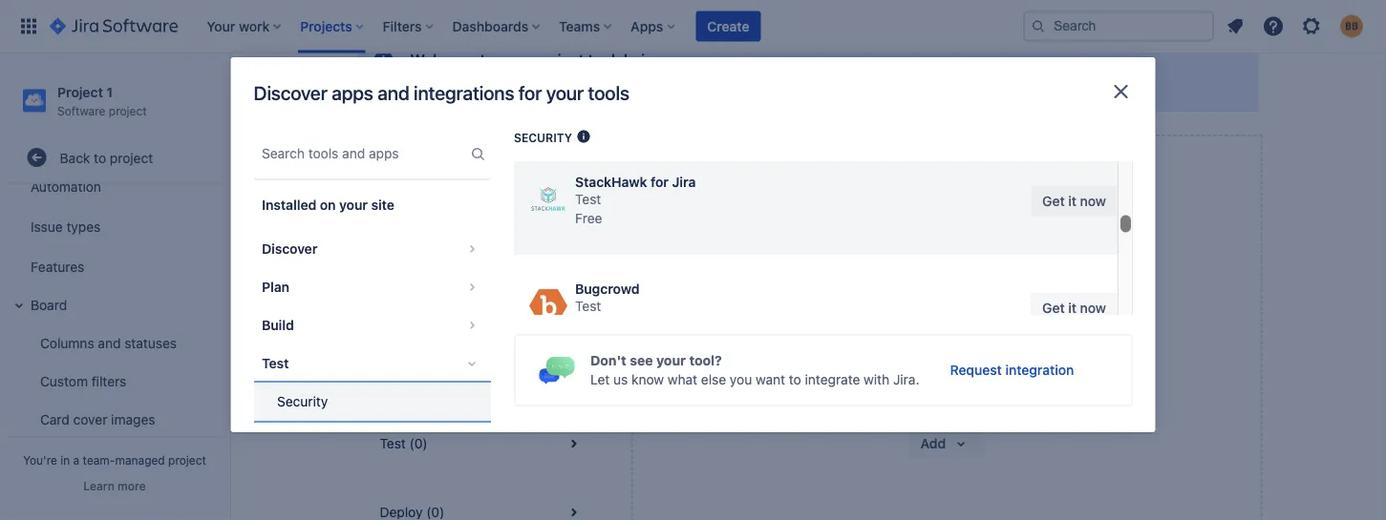 Task type: vqa. For each thing, say whether or not it's contained in the screenshot.
EXPAND icon
yes



Task type: locate. For each thing, give the bounding box(es) containing it.
(0) left 'chevron icon pointing down'
[[414, 367, 432, 383]]

build button
[[254, 307, 491, 345]]

1 horizontal spatial work
[[883, 404, 913, 420]]

group
[[4, 47, 222, 521], [254, 225, 491, 521]]

columns and statuses
[[40, 335, 177, 351]]

test
[[575, 192, 601, 207], [575, 299, 601, 314], [261, 356, 289, 372], [277, 432, 303, 448], [380, 436, 406, 452]]

1 vertical spatial security
[[277, 394, 328, 410]]

site
[[371, 197, 394, 213]]

test down plan
[[261, 356, 289, 372]]

test left management
[[277, 432, 303, 448]]

tools left connect
[[588, 82, 630, 104]]

1 horizontal spatial toolchain
[[952, 357, 1018, 375]]

1 get from the top
[[1042, 194, 1065, 209]]

build up 'workflow'
[[876, 357, 912, 375]]

2 get it now from the top
[[1042, 301, 1106, 316]]

2 now from the top
[[1080, 301, 1106, 316]]

toolchain inside welcome to your project toolchain discover integrations for your tools, connect work to your project, and manage it all right here.
[[588, 51, 654, 69]]

security left identify and address security vulnerabilities icon
[[514, 131, 572, 144]]

integrations down "welcome"
[[414, 82, 514, 104]]

you
[[730, 372, 752, 388]]

discover
[[410, 79, 464, 95], [254, 82, 327, 104], [261, 241, 317, 257]]

2 vertical spatial chevron icon pointing right image
[[460, 314, 483, 337]]

1 vertical spatial all
[[413, 161, 427, 177]]

your
[[498, 51, 530, 69], [565, 79, 593, 95], [737, 79, 764, 95], [546, 82, 584, 104], [339, 197, 367, 213], [656, 353, 686, 369], [916, 357, 948, 375], [1039, 385, 1066, 400], [933, 404, 960, 420]]

want
[[755, 372, 785, 388]]

issue types
[[31, 219, 101, 234]]

request
[[950, 363, 1002, 379]]

back to project
[[60, 150, 153, 166]]

it for bugcrowd
[[1068, 301, 1077, 316]]

your inside don't see your tool? let us know what else you want to integrate with jira.
[[656, 353, 686, 369]]

(0) for build (0)
[[414, 367, 432, 383]]

group inside discover apps and integrations for your tools dialog
[[254, 225, 491, 521]]

0 vertical spatial get it now
[[1042, 194, 1106, 209]]

in
[[60, 454, 70, 467]]

close modal image
[[1110, 80, 1133, 103]]

1 horizontal spatial for
[[545, 79, 562, 95]]

work down 'workflow'
[[883, 404, 913, 420]]

tools right view
[[431, 161, 461, 177]]

a
[[73, 454, 80, 467]]

discover down "welcome"
[[410, 79, 464, 95]]

work right connect
[[688, 79, 718, 95]]

0 vertical spatial (0)
[[464, 161, 483, 177]]

project up identify and address security vulnerabilities icon
[[534, 51, 584, 69]]

1 horizontal spatial build
[[380, 367, 411, 383]]

stackhawk
[[575, 174, 647, 190]]

work inside welcome to your project toolchain discover integrations for your tools, connect work to your project, and manage it all right here.
[[688, 79, 718, 95]]

0 vertical spatial tools
[[588, 82, 630, 104]]

1 horizontal spatial all
[[910, 79, 923, 95]]

0 vertical spatial get it now button
[[1031, 186, 1118, 217]]

0 vertical spatial toolchain
[[588, 51, 654, 69]]

2 horizontal spatial for
[[650, 174, 668, 190]]

to down jira.
[[917, 404, 929, 420]]

all right view
[[413, 161, 427, 177]]

chevron icon pointing right image inside discover button
[[460, 238, 483, 261]]

discover up plan
[[261, 241, 317, 257]]

1 chevron icon pointing right image from the top
[[460, 238, 483, 261]]

primary element
[[11, 0, 1024, 53]]

test down the security button
[[380, 436, 406, 452]]

0 vertical spatial chevron icon pointing right image
[[460, 238, 483, 261]]

board
[[31, 297, 67, 313]]

2 vertical spatial tools
[[823, 404, 853, 420]]

test (0)
[[380, 436, 428, 452]]

bugcrowd logo image
[[529, 287, 567, 325]]

1 vertical spatial get
[[1042, 301, 1065, 316]]

test inside "button"
[[277, 432, 303, 448]]

your down ship
[[933, 404, 960, 420]]

to down create button
[[721, 79, 734, 95]]

get
[[1042, 194, 1065, 209], [1042, 301, 1065, 316]]

security inside button
[[277, 394, 328, 410]]

cover
[[73, 412, 107, 427]]

1 vertical spatial toolchain
[[952, 357, 1018, 375]]

work inside build your toolchain to improve workflow and ship faster, add your team's tools and work to your project toolchain.
[[883, 404, 913, 420]]

learn
[[83, 480, 115, 493]]

0 horizontal spatial for
[[519, 82, 542, 104]]

stackhawk for jira logo image
[[529, 180, 567, 218]]

issue
[[31, 219, 63, 234]]

2 vertical spatial (0)
[[410, 436, 428, 452]]

test up the free
[[575, 192, 601, 207]]

you're in a team-managed project
[[23, 454, 206, 467]]

features
[[31, 259, 84, 275]]

build down plan
[[261, 318, 294, 333]]

chevron icon pointing right image
[[460, 238, 483, 261], [460, 276, 483, 299], [460, 314, 483, 337]]

group containing discover
[[254, 225, 491, 521]]

all inside welcome to your project toolchain discover integrations for your tools, connect work to your project, and manage it all right here.
[[910, 79, 923, 95]]

get it now for bugcrowd
[[1042, 301, 1106, 316]]

your right "welcome"
[[498, 51, 530, 69]]

to inside build your toolchain to improve workflow and ship faster, add your team's tools and work to your project toolchain.
[[917, 404, 929, 420]]

your left project,
[[737, 79, 764, 95]]

get for stackhawk for jira
[[1042, 194, 1065, 209]]

1 vertical spatial (0)
[[414, 367, 432, 383]]

statuses
[[124, 335, 177, 351]]

0 horizontal spatial group
[[4, 47, 222, 521]]

2 chevron icon pointing right image from the top
[[460, 276, 483, 299]]

1 get it now from the top
[[1042, 194, 1106, 209]]

all left right
[[910, 79, 923, 95]]

build your toolchain to improve workflow and ship faster, add your team's tools and work to your project toolchain.
[[783, 357, 1111, 420]]

0 horizontal spatial work
[[688, 79, 718, 95]]

and right project,
[[819, 79, 842, 95]]

0 vertical spatial it
[[898, 79, 906, 95]]

(0) down the security button
[[410, 436, 428, 452]]

0 vertical spatial now
[[1080, 194, 1106, 209]]

0 vertical spatial work
[[688, 79, 718, 95]]

integrate
[[805, 372, 860, 388]]

ship
[[940, 385, 966, 400]]

get it now button for bugcrowd
[[1031, 293, 1118, 324]]

to right "welcome"
[[480, 51, 495, 69]]

more
[[118, 480, 146, 493]]

test button
[[254, 345, 491, 383]]

2 vertical spatial it
[[1068, 301, 1077, 316]]

3 chevron icon pointing right image from the top
[[460, 314, 483, 337]]

0 vertical spatial security
[[514, 131, 572, 144]]

security up test management on the left bottom
[[277, 394, 328, 410]]

discover left apps
[[254, 82, 327, 104]]

2 get from the top
[[1042, 301, 1065, 316]]

back
[[60, 150, 90, 166]]

else
[[701, 372, 726, 388]]

1 vertical spatial it
[[1068, 194, 1077, 209]]

1 horizontal spatial group
[[254, 225, 491, 521]]

toolchain up tools,
[[588, 51, 654, 69]]

your up identify and address security vulnerabilities icon
[[546, 82, 584, 104]]

now for bugcrowd
[[1080, 301, 1106, 316]]

request integration button
[[938, 356, 1085, 386]]

0 horizontal spatial security
[[277, 394, 328, 410]]

test for test (0)
[[380, 436, 406, 452]]

1 get it now button from the top
[[1031, 186, 1118, 217]]

integrations inside welcome to your project toolchain discover integrations for your tools, connect work to your project, and manage it all right here.
[[468, 79, 541, 95]]

for left jira
[[650, 174, 668, 190]]

tools inside build your toolchain to improve workflow and ship faster, add your team's tools and work to your project toolchain.
[[823, 404, 853, 420]]

connect
[[634, 79, 684, 95]]

project
[[57, 84, 103, 100]]

all
[[910, 79, 923, 95], [413, 161, 427, 177]]

for down primary element
[[519, 82, 542, 104]]

to
[[480, 51, 495, 69], [721, 79, 734, 95], [94, 150, 106, 166], [789, 372, 801, 388], [917, 404, 929, 420]]

team-
[[83, 454, 115, 467]]

project up automation link
[[110, 150, 153, 166]]

integrations down primary element
[[468, 79, 541, 95]]

project down 1
[[109, 104, 147, 117]]

test down bugcrowd
[[575, 299, 601, 314]]

0 horizontal spatial tools
[[431, 161, 461, 177]]

tools inside button
[[431, 161, 461, 177]]

2 get it now button from the top
[[1031, 293, 1118, 324]]

chevron icon pointing right image for discover
[[460, 238, 483, 261]]

search image
[[1031, 19, 1046, 34]]

and inside columns and statuses link
[[98, 335, 121, 351]]

tools down "improve"
[[823, 404, 853, 420]]

your right on
[[339, 197, 367, 213]]

request integration
[[950, 363, 1074, 379]]

installed on your site
[[261, 197, 394, 213]]

see
[[630, 353, 653, 369]]

discover for discover apps and integrations for your tools
[[254, 82, 327, 104]]

project inside welcome to your project toolchain discover integrations for your tools, connect work to your project, and manage it all right here.
[[534, 51, 584, 69]]

project down 'faster,'
[[964, 404, 1007, 420]]

discover inside button
[[261, 241, 317, 257]]

1 horizontal spatial tools
[[588, 82, 630, 104]]

manage
[[845, 79, 895, 95]]

0 vertical spatial get
[[1042, 194, 1065, 209]]

jira software image
[[50, 15, 178, 38], [50, 15, 178, 38]]

build inside build your toolchain to improve workflow and ship faster, add your team's tools and work to your project toolchain.
[[876, 357, 912, 375]]

1 vertical spatial tools
[[431, 161, 461, 177]]

1 vertical spatial get it now
[[1042, 301, 1106, 316]]

2 horizontal spatial tools
[[823, 404, 853, 420]]

apps image image
[[539, 357, 575, 385]]

add
[[1012, 385, 1035, 400]]

0 vertical spatial all
[[910, 79, 923, 95]]

discover inside welcome to your project toolchain discover integrations for your tools, connect work to your project, and manage it all right here.
[[410, 79, 464, 95]]

0 horizontal spatial toolchain
[[588, 51, 654, 69]]

for left tools,
[[545, 79, 562, 95]]

test management button
[[254, 421, 491, 460]]

back to project link
[[8, 139, 222, 177]]

1 vertical spatial chevron icon pointing right image
[[460, 276, 483, 299]]

stackhawk for jira test free
[[575, 174, 696, 226]]

(0) right view
[[464, 161, 483, 177]]

work
[[688, 79, 718, 95], [883, 404, 913, 420]]

build (0)
[[380, 367, 432, 383]]

chevron icon pointing right image for plan
[[460, 276, 483, 299]]

faster,
[[969, 385, 1008, 400]]

and up the filters at the bottom left of the page
[[98, 335, 121, 351]]

1 now from the top
[[1080, 194, 1106, 209]]

get it now
[[1042, 194, 1106, 209], [1042, 301, 1106, 316]]

to right back
[[94, 150, 106, 166]]

for
[[545, 79, 562, 95], [519, 82, 542, 104], [650, 174, 668, 190]]

to right want at right bottom
[[789, 372, 801, 388]]

1 vertical spatial work
[[883, 404, 913, 420]]

you're
[[23, 454, 57, 467]]

0 horizontal spatial all
[[413, 161, 427, 177]]

get it now button
[[1031, 186, 1118, 217], [1031, 293, 1118, 324]]

build down build button
[[380, 367, 411, 383]]

2 horizontal spatial build
[[876, 357, 912, 375]]

chevron icon pointing right image inside plan button
[[460, 276, 483, 299]]

toolchain
[[588, 51, 654, 69], [952, 357, 1018, 375]]

and
[[819, 79, 842, 95], [378, 82, 410, 104], [98, 335, 121, 351], [913, 385, 936, 400], [857, 404, 880, 420]]

and down 'workflow'
[[857, 404, 880, 420]]

1 vertical spatial get it now button
[[1031, 293, 1118, 324]]

build
[[261, 318, 294, 333], [876, 357, 912, 375], [380, 367, 411, 383]]

0 horizontal spatial build
[[261, 318, 294, 333]]

(0)
[[464, 161, 483, 177], [414, 367, 432, 383], [410, 436, 428, 452]]

for inside stackhawk for jira test free
[[650, 174, 668, 190]]

get it now for stackhawk for jira
[[1042, 194, 1106, 209]]

toolchain up 'faster,'
[[952, 357, 1018, 375]]

it inside welcome to your project toolchain discover integrations for your tools, connect work to your project, and manage it all right here.
[[898, 79, 906, 95]]

your up what
[[656, 353, 686, 369]]

1 vertical spatial now
[[1080, 301, 1106, 316]]

free
[[575, 211, 602, 226]]

security
[[514, 131, 572, 144], [277, 394, 328, 410]]

and right apps
[[378, 82, 410, 104]]

1 horizontal spatial security
[[514, 131, 572, 144]]

chevron icon pointing right image inside build button
[[460, 314, 483, 337]]



Task type: describe. For each thing, give the bounding box(es) containing it.
1
[[106, 84, 113, 100]]

here.
[[959, 79, 991, 95]]

card cover images
[[40, 412, 155, 427]]

build for your
[[876, 357, 912, 375]]

installed
[[261, 197, 316, 213]]

chevron icon pointing right image for build
[[460, 314, 483, 337]]

tools,
[[596, 79, 630, 95]]

view all tools (0)
[[380, 161, 483, 177]]

jira
[[672, 174, 696, 190]]

create
[[707, 18, 750, 34]]

filters
[[92, 373, 126, 389]]

plan
[[261, 280, 289, 295]]

build for (0)
[[380, 367, 411, 383]]

integrations inside discover apps and integrations for your tools dialog
[[414, 82, 514, 104]]

view
[[380, 161, 410, 177]]

automation link
[[8, 167, 222, 206]]

(0) for test (0)
[[410, 436, 428, 452]]

team's
[[1069, 385, 1111, 400]]

us
[[613, 372, 628, 388]]

don't see your tool? let us know what else you want to integrate with jira.
[[590, 353, 919, 388]]

automation
[[31, 179, 101, 194]]

project inside build your toolchain to improve workflow and ship faster, add your team's tools and work to your project toolchain.
[[964, 404, 1007, 420]]

to inside don't see your tool? let us know what else you want to integrate with jira.
[[789, 372, 801, 388]]

and inside discover apps and integrations for your tools dialog
[[378, 82, 410, 104]]

learn more button
[[83, 479, 146, 494]]

create banner
[[0, 0, 1387, 54]]

security button
[[254, 383, 491, 421]]

improve
[[801, 385, 851, 400]]

toolchain inside build your toolchain to improve workflow and ship faster, add your team's tools and work to your project toolchain.
[[952, 357, 1018, 375]]

get it now button for stackhawk for jira
[[1031, 186, 1118, 217]]

software
[[57, 104, 106, 117]]

test management
[[277, 432, 387, 448]]

to
[[783, 385, 798, 400]]

what
[[667, 372, 697, 388]]

to inside 'link'
[[94, 150, 106, 166]]

on
[[319, 197, 335, 213]]

know
[[631, 372, 664, 388]]

welcome
[[410, 51, 476, 69]]

and left ship
[[913, 385, 936, 400]]

build (0) button
[[357, 341, 608, 410]]

custom filters
[[40, 373, 126, 389]]

learn more
[[83, 480, 146, 493]]

with
[[864, 372, 889, 388]]

identify and address security vulnerabilities image
[[576, 129, 591, 144]]

all inside button
[[413, 161, 427, 177]]

workflow
[[854, 385, 910, 400]]

get for bugcrowd
[[1042, 301, 1065, 316]]

features link
[[8, 248, 222, 286]]

your up toolchain.
[[1039, 385, 1066, 400]]

images
[[111, 412, 155, 427]]

create button
[[696, 11, 761, 42]]

jira.
[[893, 372, 919, 388]]

project 1 software project
[[57, 84, 147, 117]]

tool?
[[689, 353, 722, 369]]

right
[[927, 79, 956, 95]]

custom filters link
[[19, 362, 222, 401]]

card
[[40, 412, 70, 427]]

it for stackhawk for jira
[[1068, 194, 1077, 209]]

columns
[[40, 335, 94, 351]]

types
[[66, 219, 101, 234]]

group containing automation
[[4, 47, 222, 521]]

board button
[[8, 286, 222, 324]]

build inside discover apps and integrations for your tools dialog
[[261, 318, 294, 333]]

issue types link
[[8, 206, 222, 248]]

installed on your site button
[[254, 186, 491, 225]]

test inside bugcrowd test
[[575, 299, 601, 314]]

discover button
[[254, 230, 491, 269]]

test (0) button
[[357, 410, 608, 479]]

test for test management
[[277, 432, 303, 448]]

your left tools,
[[565, 79, 593, 95]]

don't
[[590, 353, 626, 369]]

integration
[[1005, 363, 1074, 379]]

management
[[306, 432, 387, 448]]

chevron icon pointing down image
[[460, 353, 483, 376]]

your inside button
[[339, 197, 367, 213]]

for inside welcome to your project toolchain discover integrations for your tools, connect work to your project, and manage it all right here.
[[545, 79, 562, 95]]

your up ship
[[916, 357, 948, 375]]

welcome to your project toolchain discover integrations for your tools, connect work to your project, and manage it all right here.
[[410, 51, 991, 95]]

managed
[[115, 454, 165, 467]]

project inside 'link'
[[110, 150, 153, 166]]

expand image
[[8, 295, 31, 317]]

Search tools and apps field
[[256, 137, 466, 171]]

test for test
[[261, 356, 289, 372]]

tools inside dialog
[[588, 82, 630, 104]]

project right managed
[[168, 454, 206, 467]]

and inside welcome to your project toolchain discover integrations for your tools, connect work to your project, and manage it all right here.
[[819, 79, 842, 95]]

Search field
[[1024, 11, 1215, 42]]

discover apps and integrations for your tools dialog
[[231, 0, 1156, 521]]

let
[[590, 372, 609, 388]]

project,
[[768, 79, 815, 95]]

view all tools (0) button
[[357, 135, 608, 204]]

card cover images link
[[19, 401, 222, 439]]

now for stackhawk for jira
[[1080, 194, 1106, 209]]

discover apps and integrations for your tools
[[254, 82, 630, 104]]

bugcrowd test
[[575, 281, 639, 314]]

plan button
[[254, 269, 491, 307]]

project inside project 1 software project
[[109, 104, 147, 117]]

test inside stackhawk for jira test free
[[575, 192, 601, 207]]

custom
[[40, 373, 88, 389]]

apps
[[332, 82, 373, 104]]

discover for discover
[[261, 241, 317, 257]]

columns and statuses link
[[19, 324, 222, 362]]



